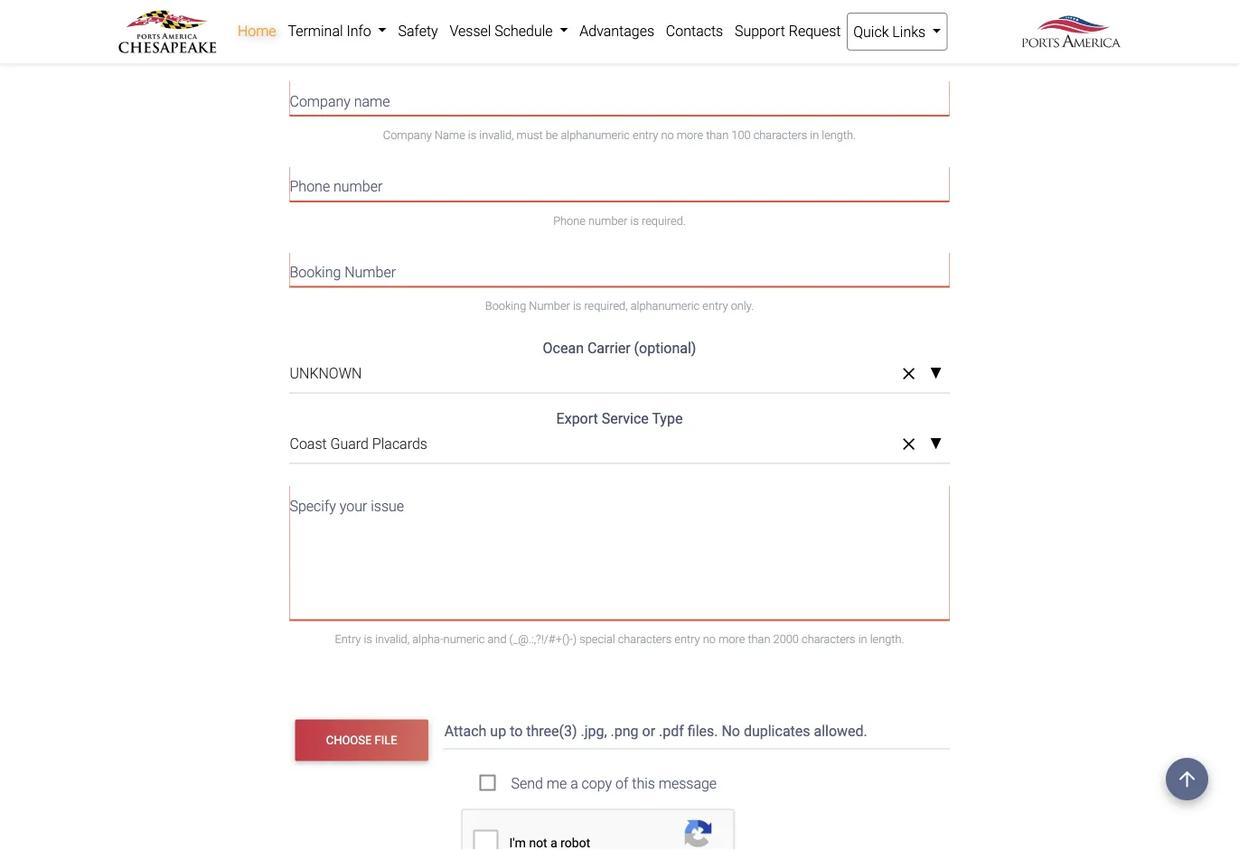 Task type: locate. For each thing, give the bounding box(es) containing it.
name is invalid, must be alphanumeric entry no more than 100 characters in length.
[[409, 43, 830, 56]]

characters inside company name company name is invalid, must be alphanumeric entry no more than 100 characters in length.
[[753, 128, 807, 142]]

1 vertical spatial phone
[[553, 214, 586, 227]]

more down 'company name' text field
[[677, 128, 703, 142]]

1 vertical spatial 100
[[731, 128, 751, 142]]

1 vertical spatial more
[[677, 128, 703, 142]]

full name
[[290, 7, 352, 24]]

must inside company name company name is invalid, must be alphanumeric entry no more than 100 characters in length.
[[517, 128, 543, 142]]

0 vertical spatial 100
[[706, 43, 725, 56]]

(_@.:,?!/#+()-
[[509, 633, 573, 646]]

be
[[520, 43, 532, 56], [546, 128, 558, 142]]

phone for phone number
[[290, 178, 330, 195]]

▼ for unknown
[[930, 366, 942, 381]]

name
[[409, 43, 439, 56], [435, 128, 465, 142]]

your
[[340, 497, 367, 514]]

1 ▼ from the top
[[930, 366, 942, 381]]

1 vertical spatial must
[[517, 128, 543, 142]]

2 vertical spatial no
[[703, 633, 716, 646]]

0 horizontal spatial number
[[345, 264, 396, 281]]

number for phone number
[[334, 178, 383, 195]]

1 horizontal spatial number
[[588, 214, 628, 227]]

1 vertical spatial name
[[354, 93, 390, 110]]

2 vertical spatial more
[[718, 633, 745, 646]]

1 horizontal spatial number
[[529, 299, 570, 313]]

▼
[[930, 366, 942, 381], [930, 437, 942, 452]]

1 vertical spatial number
[[588, 214, 628, 227]]

entry
[[607, 43, 632, 56], [633, 128, 658, 142], [702, 299, 728, 313], [674, 633, 700, 646]]

0 horizontal spatial no
[[635, 43, 648, 56]]

0 vertical spatial booking
[[290, 264, 341, 281]]

no down 'company name' text field
[[661, 128, 674, 142]]

0 vertical spatial number
[[334, 178, 383, 195]]

Attach up to three(3) .jpg, .png or .pdf files. No duplicates allowed. text field
[[443, 714, 953, 750]]

terminal info
[[288, 22, 375, 39]]

no down advantages
[[635, 43, 648, 56]]

home link
[[232, 13, 282, 49]]

2 ✕ from the top
[[903, 435, 915, 454]]

issue
[[371, 497, 404, 514]]

specify
[[290, 497, 336, 514]]

booking
[[290, 264, 341, 281], [485, 299, 526, 313]]

▼ for coast guard placards
[[930, 437, 942, 452]]

terminal info link
[[282, 13, 392, 49]]

0 vertical spatial number
[[345, 264, 396, 281]]

length.
[[796, 43, 830, 56], [822, 128, 856, 142], [870, 633, 904, 646]]

booking number
[[290, 264, 396, 281]]

1 horizontal spatial booking
[[485, 299, 526, 313]]

terminal
[[288, 22, 343, 39]]

go to top image
[[1166, 758, 1208, 801]]

✕ for coast guard placards
[[903, 435, 915, 454]]

is inside company name company name is invalid, must be alphanumeric entry no more than 100 characters in length.
[[468, 128, 476, 142]]

more left 2000
[[718, 633, 745, 646]]

number for phone number is required.
[[588, 214, 628, 227]]

alphanumeric down schedule
[[535, 43, 604, 56]]

no
[[635, 43, 648, 56], [661, 128, 674, 142], [703, 633, 716, 646]]

quick links
[[853, 23, 929, 40]]

no inside company name company name is invalid, must be alphanumeric entry no more than 100 characters in length.
[[661, 128, 674, 142]]

0 horizontal spatial be
[[520, 43, 532, 56]]

1 vertical spatial in
[[810, 128, 819, 142]]

export
[[556, 410, 598, 427]]

vessel
[[450, 22, 491, 39]]

must
[[491, 43, 517, 56], [517, 128, 543, 142]]

1 vertical spatial be
[[546, 128, 558, 142]]

0 horizontal spatial booking
[[290, 264, 341, 281]]

0 vertical spatial company
[[290, 93, 351, 110]]

invalid,
[[454, 43, 488, 56], [479, 128, 514, 142], [375, 633, 410, 646]]

alphanumeric down 'company name' text field
[[561, 128, 630, 142]]

2 vertical spatial than
[[748, 633, 770, 646]]

1 vertical spatial number
[[529, 299, 570, 313]]

0 horizontal spatial phone
[[290, 178, 330, 195]]

entry down advantages
[[607, 43, 632, 56]]

me
[[547, 775, 567, 792]]

0 vertical spatial length.
[[796, 43, 830, 56]]

phone
[[290, 178, 330, 195], [553, 214, 586, 227]]

name for full
[[316, 7, 352, 24]]

1 horizontal spatial company
[[383, 128, 432, 142]]

booking for booking number is required, alphanumeric entry only.
[[485, 299, 526, 313]]

1 vertical spatial ✕
[[903, 435, 915, 454]]

0 vertical spatial be
[[520, 43, 532, 56]]

no left 2000
[[703, 633, 716, 646]]

0 vertical spatial alphanumeric
[[535, 43, 604, 56]]

number up booking number
[[334, 178, 383, 195]]

1 horizontal spatial name
[[354, 93, 390, 110]]

1 vertical spatial than
[[706, 128, 729, 142]]

1 horizontal spatial in
[[810, 128, 819, 142]]

phone number is required.
[[553, 214, 686, 227]]

name
[[316, 7, 352, 24], [354, 93, 390, 110]]

home
[[238, 22, 276, 39]]

more
[[651, 43, 677, 56], [677, 128, 703, 142], [718, 633, 745, 646]]

1 horizontal spatial than
[[706, 128, 729, 142]]

links
[[892, 23, 926, 40]]

number
[[345, 264, 396, 281], [529, 299, 570, 313]]

2 horizontal spatial no
[[703, 633, 716, 646]]

0 vertical spatial phone
[[290, 178, 330, 195]]

Full name text field
[[290, 0, 949, 30]]

type
[[652, 410, 683, 427]]

coast
[[290, 435, 327, 453]]

send
[[511, 775, 543, 792]]

ocean carrier (optional)
[[543, 340, 696, 357]]

and
[[488, 633, 507, 646]]

0 vertical spatial ✕
[[903, 365, 915, 384]]

entry
[[335, 633, 361, 646]]

0 vertical spatial in
[[784, 43, 793, 56]]

2 ▼ from the top
[[930, 437, 942, 452]]

required.
[[642, 214, 686, 227]]

name inside company name company name is invalid, must be alphanumeric entry no more than 100 characters in length.
[[354, 93, 390, 110]]

1 vertical spatial no
[[661, 128, 674, 142]]

✕
[[903, 365, 915, 384], [903, 435, 915, 454]]

is
[[442, 43, 451, 56], [468, 128, 476, 142], [630, 214, 639, 227], [573, 299, 581, 313], [364, 633, 372, 646]]

1 vertical spatial alphanumeric
[[561, 128, 630, 142]]

in inside company name company name is invalid, must be alphanumeric entry no more than 100 characters in length.
[[810, 128, 819, 142]]

0 vertical spatial no
[[635, 43, 648, 56]]

number for booking number
[[345, 264, 396, 281]]

1 ✕ from the top
[[903, 365, 915, 384]]

support request
[[735, 22, 841, 39]]

number
[[334, 178, 383, 195], [588, 214, 628, 227]]

0 vertical spatial name
[[316, 7, 352, 24]]

company
[[290, 93, 351, 110], [383, 128, 432, 142]]

name for company
[[354, 93, 390, 110]]

0 horizontal spatial 100
[[706, 43, 725, 56]]

invalid, for full name
[[454, 43, 488, 56]]

entry down 'company name' text field
[[633, 128, 658, 142]]

specify your issue
[[290, 497, 404, 514]]

2 vertical spatial invalid,
[[375, 633, 410, 646]]

export service type
[[556, 410, 683, 427]]

Company name text field
[[290, 81, 949, 116]]

1 horizontal spatial be
[[546, 128, 558, 142]]

0 horizontal spatial number
[[334, 178, 383, 195]]

0 vertical spatial invalid,
[[454, 43, 488, 56]]

characters
[[728, 43, 781, 56], [753, 128, 807, 142], [618, 633, 672, 646], [802, 633, 855, 646]]

than
[[680, 43, 703, 56], [706, 128, 729, 142], [748, 633, 770, 646]]

1 horizontal spatial phone
[[553, 214, 586, 227]]

be down 'company name' text field
[[546, 128, 558, 142]]

1 vertical spatial invalid,
[[479, 128, 514, 142]]

alphanumeric up (optional) at the right of page
[[631, 299, 700, 313]]

0 vertical spatial ▼
[[930, 366, 942, 381]]

Specify your issue text field
[[290, 486, 949, 620]]

be down schedule
[[520, 43, 532, 56]]

1 horizontal spatial no
[[661, 128, 674, 142]]

0 vertical spatial more
[[651, 43, 677, 56]]

100 inside company name company name is invalid, must be alphanumeric entry no more than 100 characters in length.
[[731, 128, 751, 142]]

1 vertical spatial name
[[435, 128, 465, 142]]

0 horizontal spatial name
[[316, 7, 352, 24]]

in
[[784, 43, 793, 56], [810, 128, 819, 142], [858, 633, 867, 646]]

0 horizontal spatial company
[[290, 93, 351, 110]]

alphanumeric
[[535, 43, 604, 56], [561, 128, 630, 142], [631, 299, 700, 313]]

coast guard placards
[[290, 435, 427, 453]]

2 vertical spatial in
[[858, 633, 867, 646]]

1 vertical spatial booking
[[485, 299, 526, 313]]

numeric
[[443, 633, 485, 646]]

more down contacts
[[651, 43, 677, 56]]

1 vertical spatial length.
[[822, 128, 856, 142]]

contacts link
[[660, 13, 729, 49]]

copy
[[582, 775, 612, 792]]

0 horizontal spatial in
[[784, 43, 793, 56]]

1 vertical spatial ▼
[[930, 437, 942, 452]]

100
[[706, 43, 725, 56], [731, 128, 751, 142]]

1 horizontal spatial 100
[[731, 128, 751, 142]]

than inside company name company name is invalid, must be alphanumeric entry no more than 100 characters in length.
[[706, 128, 729, 142]]

0 vertical spatial than
[[680, 43, 703, 56]]

number down the "phone number" "text field"
[[588, 214, 628, 227]]



Task type: vqa. For each thing, say whether or not it's contained in the screenshot.


Task type: describe. For each thing, give the bounding box(es) containing it.
advantages link
[[574, 13, 660, 49]]

✕ for unknown
[[903, 365, 915, 384]]

Booking Number text field
[[290, 252, 949, 287]]

booking for booking number
[[290, 264, 341, 281]]

more inside company name company name is invalid, must be alphanumeric entry no more than 100 characters in length.
[[677, 128, 703, 142]]

a
[[570, 775, 578, 792]]

2 vertical spatial length.
[[870, 633, 904, 646]]

0 vertical spatial name
[[409, 43, 439, 56]]

file
[[375, 734, 397, 747]]

alpha-
[[412, 633, 443, 646]]

entry left only.
[[702, 299, 728, 313]]

booking number is required, alphanumeric entry only.
[[485, 299, 754, 313]]

special
[[580, 633, 615, 646]]

full
[[290, 7, 312, 24]]

number for booking number is required, alphanumeric entry only.
[[529, 299, 570, 313]]

alphanumeric inside company name company name is invalid, must be alphanumeric entry no more than 100 characters in length.
[[561, 128, 630, 142]]

required,
[[584, 299, 628, 313]]

placards
[[372, 435, 427, 453]]

info
[[347, 22, 371, 39]]

phone for phone number is required.
[[553, 214, 586, 227]]

send me a copy of this message
[[511, 775, 717, 792]]

quick
[[853, 23, 889, 40]]

)
[[573, 633, 577, 646]]

ocean
[[543, 340, 584, 357]]

choose
[[326, 734, 372, 747]]

be inside company name company name is invalid, must be alphanumeric entry no more than 100 characters in length.
[[546, 128, 558, 142]]

Phone number text field
[[290, 166, 949, 201]]

entry right 'special'
[[674, 633, 700, 646]]

this
[[632, 775, 655, 792]]

guard
[[330, 435, 369, 453]]

2 horizontal spatial in
[[858, 633, 867, 646]]

vessel schedule link
[[444, 13, 574, 49]]

entry inside company name company name is invalid, must be alphanumeric entry no more than 100 characters in length.
[[633, 128, 658, 142]]

0 horizontal spatial than
[[680, 43, 703, 56]]

1 vertical spatial company
[[383, 128, 432, 142]]

service
[[602, 410, 649, 427]]

schedule
[[495, 22, 553, 39]]

2000
[[773, 633, 799, 646]]

unknown
[[290, 365, 362, 382]]

advantages
[[580, 22, 654, 39]]

company name company name is invalid, must be alphanumeric entry no more than 100 characters in length.
[[290, 93, 856, 142]]

2 vertical spatial alphanumeric
[[631, 299, 700, 313]]

0 vertical spatial must
[[491, 43, 517, 56]]

support
[[735, 22, 785, 39]]

name inside company name company name is invalid, must be alphanumeric entry no more than 100 characters in length.
[[435, 128, 465, 142]]

entry is invalid, alpha-numeric and (_@.:,?!/#+()-) special characters entry no more than 2000 characters in length.
[[335, 633, 904, 646]]

phone number
[[290, 178, 383, 195]]

of
[[616, 775, 628, 792]]

message
[[659, 775, 717, 792]]

request
[[789, 22, 841, 39]]

only.
[[731, 299, 754, 313]]

vessel schedule
[[450, 22, 556, 39]]

contacts
[[666, 22, 723, 39]]

(optional)
[[634, 340, 696, 357]]

safety link
[[392, 13, 444, 49]]

2 horizontal spatial than
[[748, 633, 770, 646]]

choose file
[[326, 734, 397, 747]]

length. inside company name company name is invalid, must be alphanumeric entry no more than 100 characters in length.
[[822, 128, 856, 142]]

quick links link
[[847, 13, 948, 51]]

carrier
[[587, 340, 631, 357]]

safety
[[398, 22, 438, 39]]

invalid, inside company name company name is invalid, must be alphanumeric entry no more than 100 characters in length.
[[479, 128, 514, 142]]

support request link
[[729, 13, 847, 49]]

invalid, for specify your issue
[[375, 633, 410, 646]]



